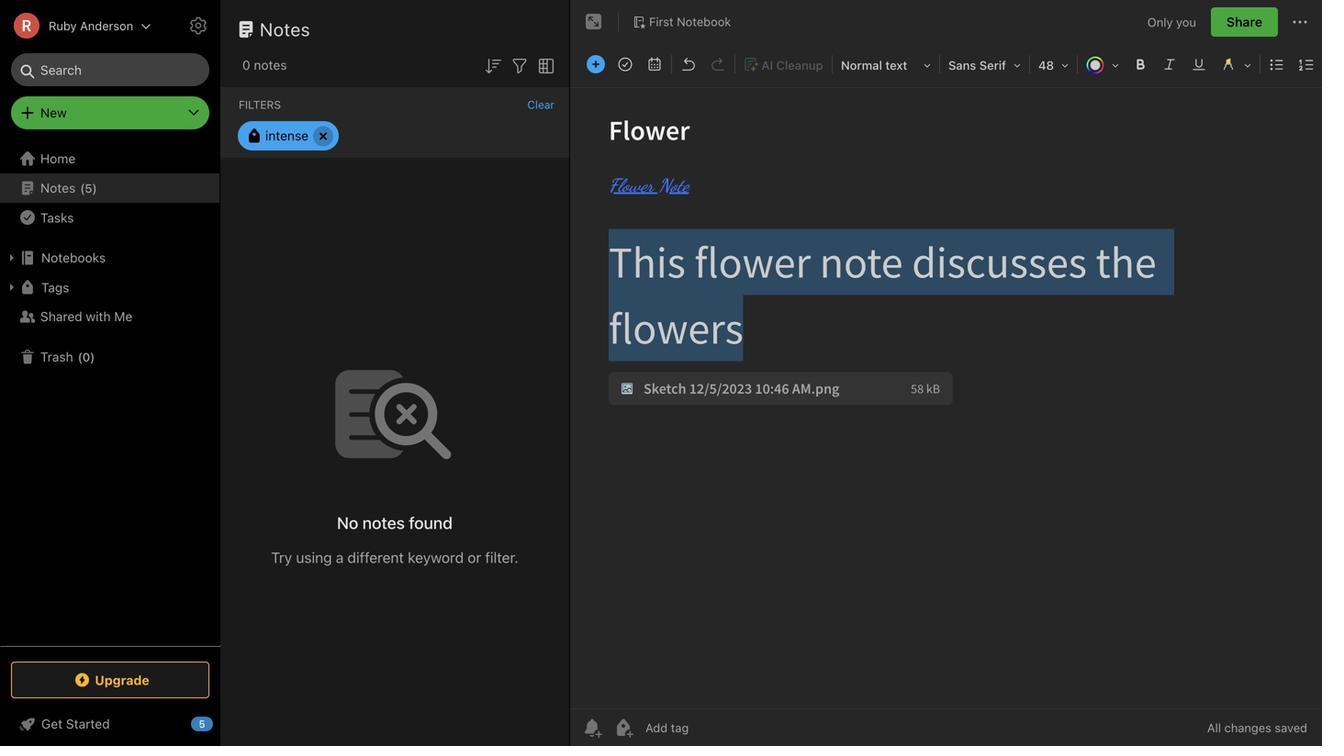 Task type: locate. For each thing, give the bounding box(es) containing it.
None search field
[[24, 53, 197, 86]]

underline image
[[1187, 51, 1212, 77]]

( down home link at the left top of page
[[80, 181, 85, 195]]

0 vertical spatial notes
[[254, 57, 287, 73]]

numbered list image
[[1294, 51, 1320, 77]]

tags
[[41, 280, 69, 295]]

) right trash
[[90, 350, 95, 364]]

Heading level field
[[835, 51, 938, 78]]

Add filters field
[[509, 53, 531, 77]]

notes up filters
[[254, 57, 287, 73]]

upgrade button
[[11, 662, 209, 699]]

Note Editor text field
[[570, 88, 1323, 709]]

new button
[[11, 96, 209, 130]]

( inside notes ( 5 )
[[80, 181, 85, 195]]

anderson
[[80, 19, 133, 33]]

1 horizontal spatial 5
[[199, 719, 205, 731]]

try using a different keyword or filter.
[[271, 549, 519, 567]]

changes
[[1225, 721, 1272, 735]]

no
[[337, 513, 359, 533]]

0 horizontal spatial notes
[[254, 57, 287, 73]]

View options field
[[531, 53, 558, 77]]

notes for notes ( 5 )
[[40, 180, 76, 196]]

1 vertical spatial 0
[[83, 350, 90, 364]]

notes for no
[[363, 513, 405, 533]]

intense button
[[238, 121, 339, 151]]

More actions field
[[1290, 7, 1312, 37]]

) down home link at the left top of page
[[92, 181, 97, 195]]

filter.
[[485, 549, 519, 567]]

notes
[[260, 18, 311, 40], [40, 180, 76, 196]]

notebooks link
[[0, 243, 220, 273]]

)
[[92, 181, 97, 195], [90, 350, 95, 364]]

Font family field
[[942, 51, 1028, 78]]

click to collapse image
[[214, 713, 227, 735]]

settings image
[[187, 15, 209, 37]]

Search text field
[[24, 53, 197, 86]]

1 vertical spatial )
[[90, 350, 95, 364]]

1 horizontal spatial 0
[[242, 57, 250, 73]]

(
[[80, 181, 85, 195], [78, 350, 83, 364]]

0 vertical spatial )
[[92, 181, 97, 195]]

started
[[66, 717, 110, 732]]

sans
[[949, 58, 977, 72]]

5 left click to collapse image
[[199, 719, 205, 731]]

) inside notes ( 5 )
[[92, 181, 97, 195]]

notes down the home
[[40, 180, 76, 196]]

shared
[[40, 309, 82, 324]]

notes up different
[[363, 513, 405, 533]]

0 vertical spatial notes
[[260, 18, 311, 40]]

tasks button
[[0, 203, 220, 232]]

5 down home link at the left top of page
[[85, 181, 92, 195]]

shared with me link
[[0, 302, 220, 332]]

) inside trash ( 0 )
[[90, 350, 95, 364]]

ruby
[[49, 19, 77, 33]]

notes up 0 notes
[[260, 18, 311, 40]]

0 horizontal spatial 5
[[85, 181, 92, 195]]

sans serif
[[949, 58, 1007, 72]]

1 vertical spatial (
[[78, 350, 83, 364]]

Font size field
[[1032, 51, 1076, 78]]

Account field
[[0, 7, 152, 44]]

0 vertical spatial (
[[80, 181, 85, 195]]

5 inside notes ( 5 )
[[85, 181, 92, 195]]

0
[[242, 57, 250, 73], [83, 350, 90, 364]]

notes
[[254, 57, 287, 73], [363, 513, 405, 533]]

trash
[[40, 349, 73, 365]]

( for trash
[[78, 350, 83, 364]]

you
[[1177, 15, 1197, 29]]

0 up filters
[[242, 57, 250, 73]]

( right trash
[[78, 350, 83, 364]]

1 horizontal spatial notes
[[260, 18, 311, 40]]

1 vertical spatial notes
[[40, 180, 76, 196]]

Insert field
[[582, 51, 610, 77]]

tags button
[[0, 273, 220, 302]]

tree
[[0, 144, 220, 646]]

share button
[[1211, 7, 1279, 37]]

Add tag field
[[644, 721, 782, 736]]

intense
[[265, 128, 309, 143]]

1 vertical spatial notes
[[363, 513, 405, 533]]

0 horizontal spatial notes
[[40, 180, 76, 196]]

bold image
[[1128, 51, 1154, 77]]

add filters image
[[509, 55, 531, 77]]

0 notes
[[242, 57, 287, 73]]

0 vertical spatial 0
[[242, 57, 250, 73]]

( for notes
[[80, 181, 85, 195]]

( inside trash ( 0 )
[[78, 350, 83, 364]]

0 horizontal spatial 0
[[83, 350, 90, 364]]

get started
[[41, 717, 110, 732]]

) for trash
[[90, 350, 95, 364]]

expand note image
[[583, 11, 605, 33]]

shared with me
[[40, 309, 132, 324]]

expand tags image
[[5, 280, 19, 295]]

share
[[1227, 14, 1263, 29]]

1 vertical spatial 5
[[199, 719, 205, 731]]

0 vertical spatial 5
[[85, 181, 92, 195]]

undo image
[[676, 51, 702, 77]]

5
[[85, 181, 92, 195], [199, 719, 205, 731]]

1 horizontal spatial notes
[[363, 513, 405, 533]]

keyword
[[408, 549, 464, 567]]

ruby anderson
[[49, 19, 133, 33]]

0 right trash
[[83, 350, 90, 364]]

try
[[271, 549, 292, 567]]

only
[[1148, 15, 1173, 29]]

clear button
[[528, 98, 555, 111]]



Task type: describe. For each thing, give the bounding box(es) containing it.
note window element
[[570, 0, 1323, 747]]

notes for 0
[[254, 57, 287, 73]]

notes for notes
[[260, 18, 311, 40]]

serif
[[980, 58, 1007, 72]]

found
[[409, 513, 453, 533]]

new
[[40, 105, 67, 120]]

text
[[886, 58, 908, 72]]

Help and Learning task checklist field
[[0, 710, 220, 739]]

using
[[296, 549, 332, 567]]

Font color field
[[1080, 51, 1126, 78]]

add a reminder image
[[581, 717, 603, 739]]

all changes saved
[[1208, 721, 1308, 735]]

first
[[649, 15, 674, 29]]

me
[[114, 309, 132, 324]]

get
[[41, 717, 63, 732]]

expand notebooks image
[[5, 251, 19, 265]]

trash ( 0 )
[[40, 349, 95, 365]]

add tag image
[[613, 717, 635, 739]]

home
[[40, 151, 76, 166]]

48
[[1039, 58, 1054, 72]]

upgrade
[[95, 673, 149, 688]]

with
[[86, 309, 111, 324]]

notes ( 5 )
[[40, 180, 97, 196]]

no notes found
[[337, 513, 453, 533]]

0 inside trash ( 0 )
[[83, 350, 90, 364]]

first notebook
[[649, 15, 731, 29]]

a
[[336, 549, 344, 567]]

notebooks
[[41, 250, 106, 265]]

tasks
[[40, 210, 74, 225]]

) for notes
[[92, 181, 97, 195]]

clear
[[528, 98, 555, 111]]

filters
[[239, 98, 281, 111]]

task image
[[613, 51, 638, 77]]

different
[[348, 549, 404, 567]]

or
[[468, 549, 482, 567]]

more actions image
[[1290, 11, 1312, 33]]

tree containing home
[[0, 144, 220, 646]]

5 inside help and learning task checklist field
[[199, 719, 205, 731]]

calendar event image
[[642, 51, 668, 77]]

normal text
[[841, 58, 908, 72]]

all
[[1208, 721, 1222, 735]]

notebook
[[677, 15, 731, 29]]

normal
[[841, 58, 883, 72]]

Sort options field
[[482, 53, 504, 77]]

only you
[[1148, 15, 1197, 29]]

bulleted list image
[[1265, 51, 1291, 77]]

home link
[[0, 144, 220, 174]]

Highlight field
[[1214, 51, 1258, 78]]

saved
[[1275, 721, 1308, 735]]

first notebook button
[[626, 9, 738, 35]]

italic image
[[1157, 51, 1183, 77]]



Task type: vqa. For each thing, say whether or not it's contained in the screenshot.
'('
yes



